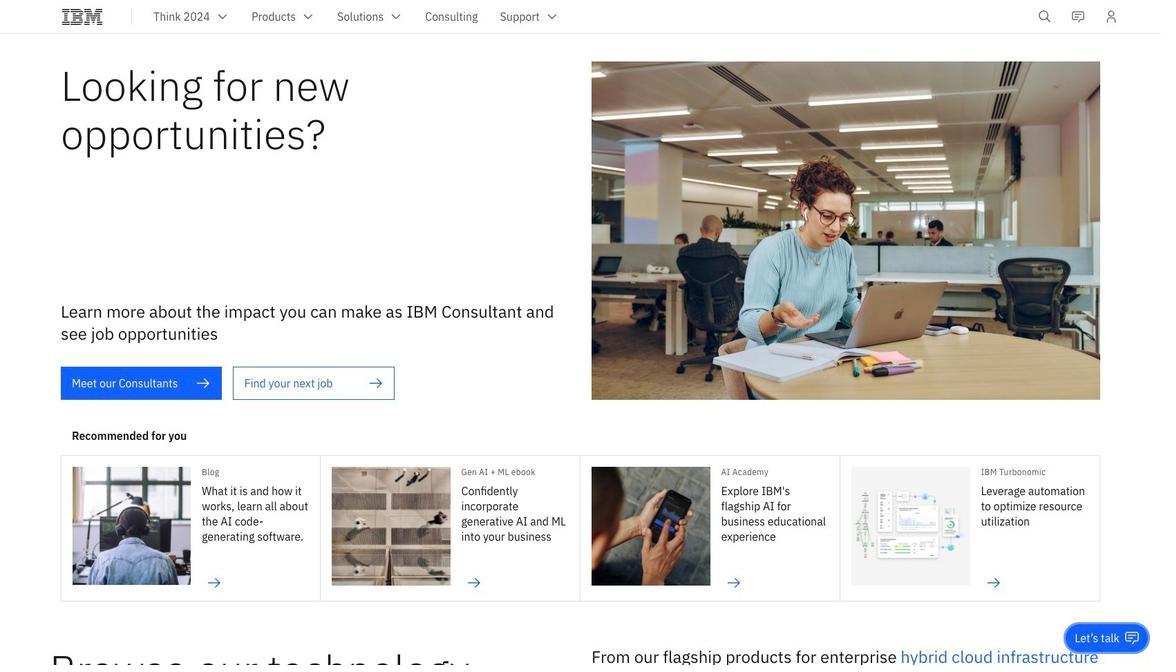 Task type: locate. For each thing, give the bounding box(es) containing it.
let's talk element
[[1075, 631, 1120, 646]]



Task type: vqa. For each thing, say whether or not it's contained in the screenshot.
your privacy choices element
no



